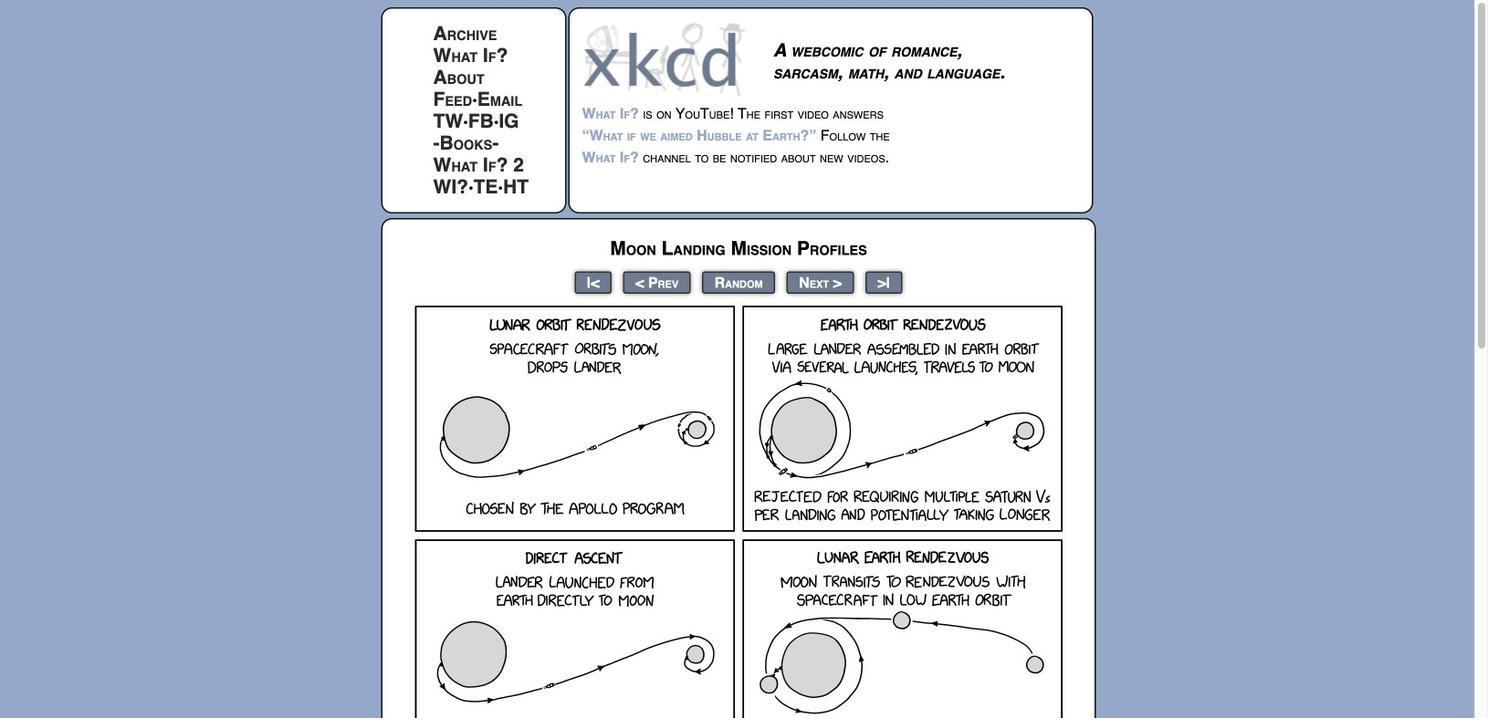 Task type: locate. For each thing, give the bounding box(es) containing it.
xkcd.com logo image
[[582, 21, 751, 97]]

moon landing mission profiles image
[[415, 306, 1063, 719]]



